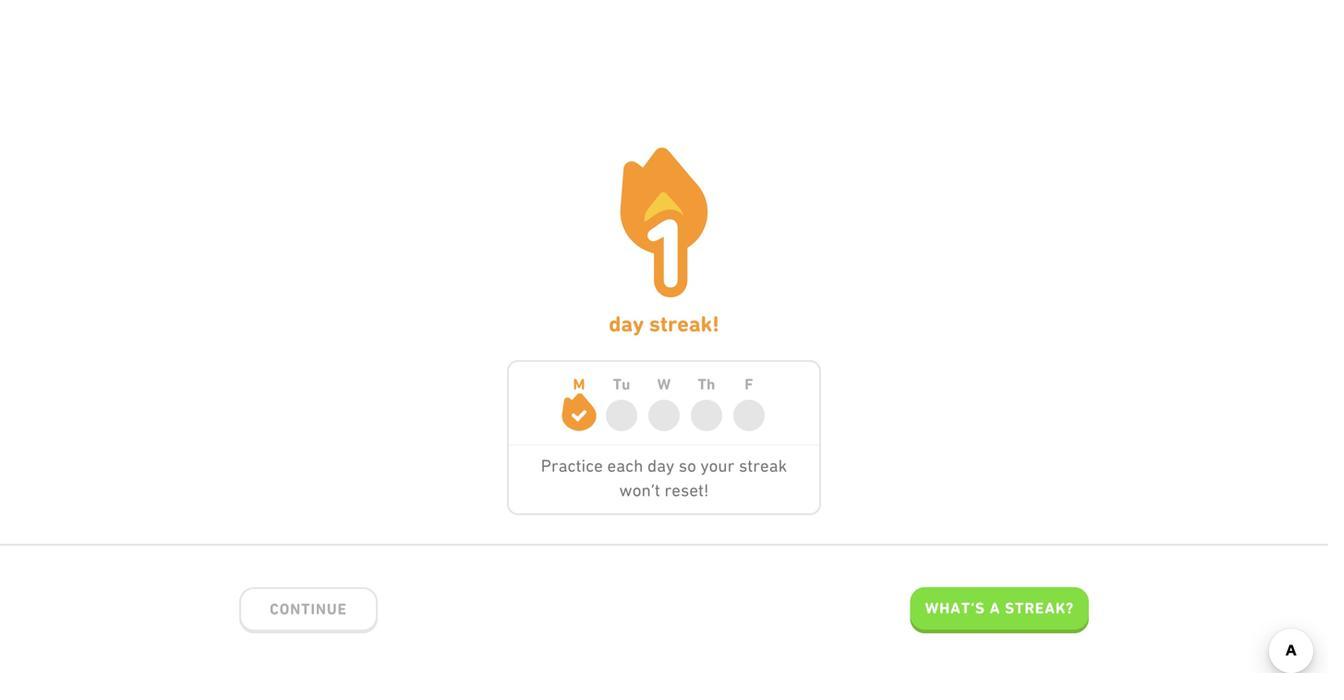 Task type: describe. For each thing, give the bounding box(es) containing it.
tu
[[613, 376, 631, 394]]

f
[[745, 376, 754, 394]]

th
[[698, 376, 716, 394]]

won't
[[620, 480, 661, 500]]

continue button
[[239, 588, 378, 634]]

w
[[658, 376, 671, 394]]

each
[[608, 456, 644, 476]]

practice
[[541, 456, 603, 476]]

a
[[990, 600, 1001, 618]]

what's
[[926, 600, 986, 618]]

practice each day so your streak won't reset!
[[541, 456, 788, 500]]

so
[[679, 456, 697, 476]]

streak
[[739, 456, 788, 476]]



Task type: locate. For each thing, give the bounding box(es) containing it.
continue
[[270, 601, 347, 619]]

1 horizontal spatial day
[[648, 456, 675, 476]]

0 horizontal spatial day
[[609, 311, 644, 337]]

streak!
[[650, 311, 720, 337]]

your
[[701, 456, 735, 476]]

1 vertical spatial day
[[648, 456, 675, 476]]

streak?
[[1006, 600, 1075, 618]]

reset!
[[665, 480, 709, 500]]

0 vertical spatial day
[[609, 311, 644, 337]]

day left so
[[648, 456, 675, 476]]

day streak!
[[609, 311, 720, 337]]

what's a streak?
[[926, 600, 1075, 618]]

m
[[573, 376, 585, 394]]

day inside practice each day so your streak won't reset!
[[648, 456, 675, 476]]

day left streak!
[[609, 311, 644, 337]]

day
[[609, 311, 644, 337], [648, 456, 675, 476]]

what's a streak? button
[[911, 588, 1090, 634]]



Task type: vqa. For each thing, say whether or not it's contained in the screenshot.
2nd The И from the left
no



